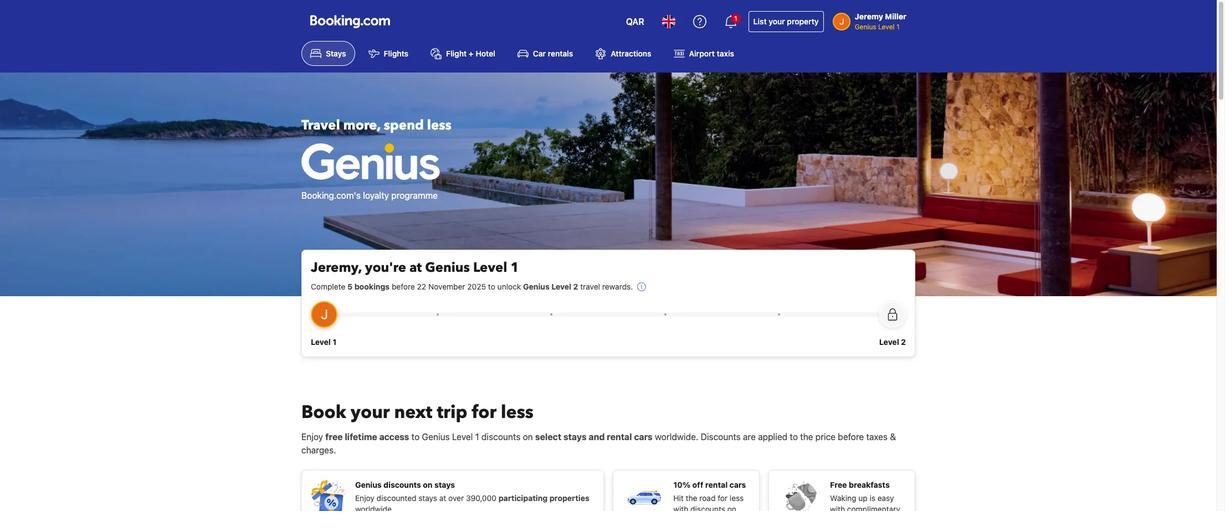Task type: describe. For each thing, give the bounding box(es) containing it.
for inside 10% off rental cars hit the road for less with discounts o
[[718, 494, 728, 504]]

flight + hotel link
[[422, 41, 504, 66]]

0 vertical spatial less
[[427, 117, 452, 135]]

car rentals
[[533, 49, 573, 58]]

your for next
[[351, 401, 390, 425]]

before inside worldwide. discounts are applied to the price before taxes & charges.
[[838, 433, 865, 443]]

1 vertical spatial stays
[[435, 481, 455, 490]]

booking.com's loyalty programme
[[302, 191, 438, 201]]

flights
[[384, 49, 409, 58]]

property
[[788, 17, 819, 26]]

stays
[[326, 49, 346, 58]]

attractions
[[611, 49, 652, 58]]

the for hit
[[686, 494, 698, 504]]

select
[[536, 433, 562, 443]]

unlock
[[498, 282, 521, 292]]

airport taxis link
[[665, 41, 743, 66]]

discounted
[[377, 494, 417, 504]]

worldwide.
[[655, 433, 699, 443]]

genius discounts on stays enjoy discounted stays at over 390,000 participating properties
[[355, 481, 590, 504]]

0 vertical spatial enjoy
[[302, 433, 323, 443]]

2 vertical spatial stays
[[419, 494, 437, 504]]

0 vertical spatial stays
[[564, 433, 587, 443]]

level inside jeremy miller genius level 1
[[879, 23, 895, 31]]

up
[[859, 494, 868, 504]]

genius inside genius discounts on stays enjoy discounted stays at over 390,000 participating properties
[[355, 481, 382, 490]]

list your property link
[[749, 11, 824, 32]]

jeremy
[[855, 12, 884, 21]]

spend
[[384, 117, 424, 135]]

more,
[[343, 117, 381, 135]]

miller
[[886, 12, 907, 21]]

book
[[302, 401, 346, 425]]

0 vertical spatial at
[[410, 259, 422, 277]]

travel more, spend less
[[302, 117, 452, 135]]

rental inside 10% off rental cars hit the road for less with discounts o
[[706, 481, 728, 490]]

road
[[700, 494, 716, 504]]

over
[[449, 494, 464, 504]]

easy
[[878, 494, 895, 504]]

flight
[[446, 49, 467, 58]]

november
[[429, 282, 466, 292]]

taxes
[[867, 433, 888, 443]]

price
[[816, 433, 836, 443]]

bookings
[[355, 282, 390, 292]]

genius down trip
[[422, 433, 450, 443]]

enjoy free lifetime access to genius level 1 discounts on select stays and rental cars
[[302, 433, 653, 443]]

rewards.
[[603, 282, 633, 292]]

book your next trip for less
[[302, 401, 534, 425]]

worldwide. discounts are applied to the price before taxes & charges.
[[302, 433, 897, 456]]

1 horizontal spatial to
[[488, 282, 496, 292]]

and
[[589, 433, 605, 443]]

booking.com's
[[302, 191, 361, 201]]

list
[[754, 17, 767, 26]]

genius up november
[[425, 259, 470, 277]]

booking.com online hotel reservations image
[[310, 15, 390, 28]]

1 vertical spatial 2
[[902, 338, 907, 347]]

car
[[533, 49, 546, 58]]

at inside genius discounts on stays enjoy discounted stays at over 390,000 participating properties
[[440, 494, 447, 504]]

car rentals link
[[509, 41, 582, 66]]

trip
[[437, 401, 468, 425]]

are
[[743, 433, 756, 443]]

complete
[[311, 282, 346, 292]]

you're
[[365, 259, 406, 277]]

level 2
[[880, 338, 907, 347]]

hotel
[[476, 49, 496, 58]]

airport
[[689, 49, 715, 58]]

discounts
[[701, 433, 741, 443]]

free breakfasts image
[[783, 480, 819, 512]]

+
[[469, 49, 474, 58]]

participating
[[499, 494, 548, 504]]

stays link
[[302, 41, 355, 66]]

0 horizontal spatial cars
[[634, 433, 653, 443]]

with inside 10% off rental cars hit the road for less with discounts o
[[674, 505, 689, 512]]

is
[[870, 494, 876, 504]]

genius inside jeremy miller genius level 1
[[855, 23, 877, 31]]

390,000
[[466, 494, 497, 504]]

0 vertical spatial discounts
[[482, 433, 521, 443]]

waking
[[831, 494, 857, 504]]

jeremy,
[[311, 259, 362, 277]]

to for select
[[412, 433, 420, 443]]

10%
[[674, 481, 691, 490]]

free
[[831, 481, 847, 490]]



Task type: locate. For each thing, give the bounding box(es) containing it.
travel
[[302, 117, 340, 135]]

1 vertical spatial at
[[440, 494, 447, 504]]

at left over on the left
[[440, 494, 447, 504]]

0 vertical spatial rental
[[607, 433, 632, 443]]

to
[[488, 282, 496, 292], [412, 433, 420, 443], [790, 433, 798, 443]]

1 vertical spatial the
[[686, 494, 698, 504]]

1 horizontal spatial discounts
[[482, 433, 521, 443]]

travel
[[581, 282, 600, 292]]

airport taxis
[[689, 49, 735, 58]]

0 horizontal spatial your
[[351, 401, 390, 425]]

genius
[[855, 23, 877, 31], [425, 259, 470, 277], [523, 282, 550, 292], [422, 433, 450, 443], [355, 481, 382, 490]]

with down the hit
[[674, 505, 689, 512]]

cars right off
[[730, 481, 746, 490]]

genius right unlock
[[523, 282, 550, 292]]

less inside 10% off rental cars hit the road for less with discounts o
[[730, 494, 744, 504]]

loyalty
[[363, 191, 389, 201]]

taxis
[[717, 49, 735, 58]]

attractions link
[[587, 41, 661, 66]]

0 vertical spatial before
[[392, 282, 415, 292]]

1 vertical spatial for
[[718, 494, 728, 504]]

enjoy up charges.
[[302, 433, 323, 443]]

stays up over on the left
[[435, 481, 455, 490]]

0 vertical spatial cars
[[634, 433, 653, 443]]

1 horizontal spatial before
[[838, 433, 865, 443]]

1 horizontal spatial rental
[[706, 481, 728, 490]]

the
[[801, 433, 814, 443], [686, 494, 698, 504]]

2 horizontal spatial less
[[730, 494, 744, 504]]

to inside worldwide. discounts are applied to the price before taxes & charges.
[[790, 433, 798, 443]]

applied
[[759, 433, 788, 443]]

2025
[[468, 282, 486, 292]]

2 vertical spatial discounts
[[691, 505, 726, 512]]

1 horizontal spatial the
[[801, 433, 814, 443]]

jeremy miller genius level 1
[[855, 12, 907, 31]]

1 vertical spatial enjoy
[[355, 494, 375, 504]]

before left 22
[[392, 282, 415, 292]]

0 vertical spatial for
[[472, 401, 497, 425]]

access
[[380, 433, 409, 443]]

hit
[[674, 494, 684, 504]]

1 horizontal spatial less
[[501, 401, 534, 425]]

1
[[735, 14, 738, 23], [897, 23, 900, 31], [511, 259, 519, 277], [333, 338, 337, 347], [476, 433, 479, 443]]

1 inside jeremy miller genius level 1
[[897, 23, 900, 31]]

stays
[[564, 433, 587, 443], [435, 481, 455, 490], [419, 494, 437, 504]]

jeremy, you're at genius level 1
[[311, 259, 519, 277]]

the inside worldwide. discounts are applied to the price before taxes & charges.
[[801, 433, 814, 443]]

1 vertical spatial less
[[501, 401, 534, 425]]

your for property
[[769, 17, 785, 26]]

1 vertical spatial on
[[423, 481, 433, 490]]

your right list
[[769, 17, 785, 26]]

free breakfasts waking up is easy with complimentar
[[831, 481, 901, 512]]

2 horizontal spatial to
[[790, 433, 798, 443]]

0 horizontal spatial 2
[[574, 282, 579, 292]]

enjoy inside genius discounts on stays enjoy discounted stays at over 390,000 participating properties
[[355, 494, 375, 504]]

0 horizontal spatial to
[[412, 433, 420, 443]]

0 horizontal spatial at
[[410, 259, 422, 277]]

1 vertical spatial cars
[[730, 481, 746, 490]]

enjoy left discounted
[[355, 494, 375, 504]]

1 horizontal spatial enjoy
[[355, 494, 375, 504]]

with down waking
[[831, 505, 846, 512]]

your up lifetime
[[351, 401, 390, 425]]

discounts left select
[[482, 433, 521, 443]]

2 vertical spatial less
[[730, 494, 744, 504]]

for right road at bottom right
[[718, 494, 728, 504]]

the for to
[[801, 433, 814, 443]]

rental
[[607, 433, 632, 443], [706, 481, 728, 490]]

less right "spend"
[[427, 117, 452, 135]]

10% off rental cars hit the road for less with discounts o
[[674, 481, 746, 512]]

level
[[879, 23, 895, 31], [473, 259, 508, 277], [552, 282, 572, 292], [311, 338, 331, 347], [880, 338, 900, 347], [452, 433, 473, 443]]

1 horizontal spatial cars
[[730, 481, 746, 490]]

flights link
[[360, 41, 418, 66]]

rental up road at bottom right
[[706, 481, 728, 490]]

10% off rental cars image
[[627, 480, 663, 512]]

complete 5 bookings before 22 november 2025 to unlock genius level 2 travel rewards.
[[311, 282, 633, 292]]

free
[[326, 433, 343, 443]]

with
[[674, 505, 689, 512], [831, 505, 846, 512]]

less right road at bottom right
[[730, 494, 744, 504]]

0 horizontal spatial on
[[423, 481, 433, 490]]

1 horizontal spatial for
[[718, 494, 728, 504]]

on
[[523, 433, 533, 443], [423, 481, 433, 490]]

genius down jeremy at the top
[[855, 23, 877, 31]]

to for charges.
[[790, 433, 798, 443]]

for
[[472, 401, 497, 425], [718, 494, 728, 504]]

discounts down road at bottom right
[[691, 505, 726, 512]]

to right applied
[[790, 433, 798, 443]]

book your next trip for less image
[[311, 480, 347, 512]]

1 horizontal spatial with
[[831, 505, 846, 512]]

less up enjoy free lifetime access to genius level 1 discounts on select stays and rental cars at the bottom of the page
[[501, 401, 534, 425]]

charges.
[[302, 446, 336, 456]]

qar button
[[620, 8, 651, 35]]

before right "price"
[[838, 433, 865, 443]]

lifetime
[[345, 433, 377, 443]]

the right the hit
[[686, 494, 698, 504]]

list your property
[[754, 17, 819, 26]]

properties
[[550, 494, 590, 504]]

genius up discounted
[[355, 481, 382, 490]]

discounts up discounted
[[384, 481, 421, 490]]

2
[[574, 282, 579, 292], [902, 338, 907, 347]]

0 horizontal spatial for
[[472, 401, 497, 425]]

0 vertical spatial the
[[801, 433, 814, 443]]

1 horizontal spatial on
[[523, 433, 533, 443]]

0 horizontal spatial with
[[674, 505, 689, 512]]

rental right 'and'
[[607, 433, 632, 443]]

breakfasts
[[849, 481, 890, 490]]

0 horizontal spatial less
[[427, 117, 452, 135]]

meter
[[324, 313, 893, 317]]

1 horizontal spatial at
[[440, 494, 447, 504]]

before
[[392, 282, 415, 292], [838, 433, 865, 443]]

with inside "free breakfasts waking up is easy with complimentar"
[[831, 505, 846, 512]]

flight + hotel
[[446, 49, 496, 58]]

cars left worldwide.
[[634, 433, 653, 443]]

less
[[427, 117, 452, 135], [501, 401, 534, 425], [730, 494, 744, 504]]

0 horizontal spatial discounts
[[384, 481, 421, 490]]

1 with from the left
[[674, 505, 689, 512]]

&
[[891, 433, 897, 443]]

stays left over on the left
[[419, 494, 437, 504]]

1 horizontal spatial 2
[[902, 338, 907, 347]]

1 button
[[718, 8, 744, 35]]

1 horizontal spatial your
[[769, 17, 785, 26]]

next
[[394, 401, 433, 425]]

2 horizontal spatial discounts
[[691, 505, 726, 512]]

0 horizontal spatial the
[[686, 494, 698, 504]]

0 vertical spatial your
[[769, 17, 785, 26]]

rentals
[[548, 49, 573, 58]]

1 vertical spatial your
[[351, 401, 390, 425]]

0 horizontal spatial before
[[392, 282, 415, 292]]

programme
[[391, 191, 438, 201]]

0 horizontal spatial enjoy
[[302, 433, 323, 443]]

enjoy
[[302, 433, 323, 443], [355, 494, 375, 504]]

the inside 10% off rental cars hit the road for less with discounts o
[[686, 494, 698, 504]]

your
[[769, 17, 785, 26], [351, 401, 390, 425]]

22
[[417, 282, 426, 292]]

genius image
[[302, 144, 440, 180], [302, 144, 440, 180]]

the left "price"
[[801, 433, 814, 443]]

0 horizontal spatial rental
[[607, 433, 632, 443]]

to right access on the bottom
[[412, 433, 420, 443]]

to right 2025
[[488, 282, 496, 292]]

0 vertical spatial on
[[523, 433, 533, 443]]

cars inside 10% off rental cars hit the road for less with discounts o
[[730, 481, 746, 490]]

stays left 'and'
[[564, 433, 587, 443]]

discounts
[[482, 433, 521, 443], [384, 481, 421, 490], [691, 505, 726, 512]]

2 with from the left
[[831, 505, 846, 512]]

1 vertical spatial before
[[838, 433, 865, 443]]

1 vertical spatial rental
[[706, 481, 728, 490]]

for up enjoy free lifetime access to genius level 1 discounts on select stays and rental cars at the bottom of the page
[[472, 401, 497, 425]]

1 vertical spatial discounts
[[384, 481, 421, 490]]

1 inside button
[[735, 14, 738, 23]]

on inside genius discounts on stays enjoy discounted stays at over 390,000 participating properties
[[423, 481, 433, 490]]

discounts inside genius discounts on stays enjoy discounted stays at over 390,000 participating properties
[[384, 481, 421, 490]]

at up 22
[[410, 259, 422, 277]]

5
[[348, 282, 353, 292]]

0 vertical spatial 2
[[574, 282, 579, 292]]

qar
[[626, 17, 645, 27]]

cars
[[634, 433, 653, 443], [730, 481, 746, 490]]

off
[[693, 481, 704, 490]]

level 1
[[311, 338, 337, 347]]

discounts inside 10% off rental cars hit the road for less with discounts o
[[691, 505, 726, 512]]



Task type: vqa. For each thing, say whether or not it's contained in the screenshot.
the road
yes



